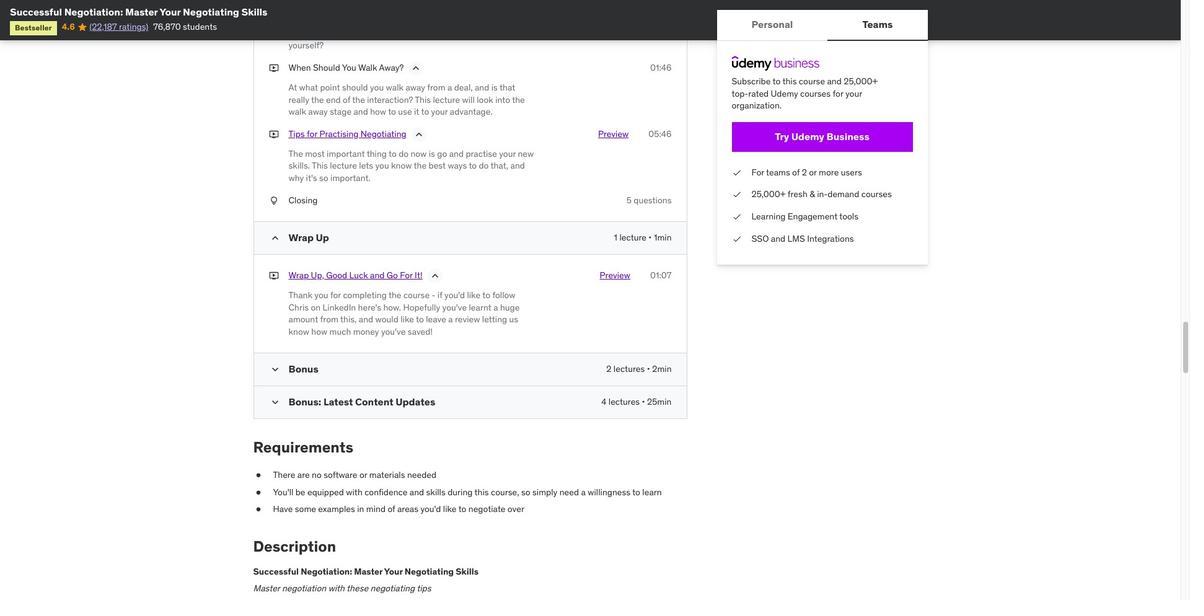 Task type: vqa. For each thing, say whether or not it's contained in the screenshot.
the right your
yes



Task type: locate. For each thing, give the bounding box(es) containing it.
really
[[289, 94, 309, 105]]

0 vertical spatial from
[[427, 82, 446, 93]]

is
[[394, 16, 400, 27], [491, 82, 498, 93], [429, 148, 435, 159]]

use down get
[[498, 28, 512, 39]]

you've up review
[[442, 302, 467, 313]]

this
[[415, 94, 431, 105], [312, 160, 328, 171]]

in
[[333, 28, 340, 39], [357, 504, 364, 515]]

1 horizontal spatial use
[[498, 28, 512, 39]]

you up on
[[315, 290, 328, 301]]

wrap left up on the top of page
[[289, 231, 314, 244]]

your left advantage.
[[431, 106, 448, 117]]

wrap
[[289, 231, 314, 244], [289, 270, 309, 281]]

skills
[[426, 487, 446, 498]]

lectures for bonus: latest content updates
[[609, 396, 640, 408]]

lectures right 4
[[609, 396, 640, 408]]

0 horizontal spatial do
[[399, 148, 409, 159]]

2 up the "fresh"
[[802, 167, 807, 178]]

1 vertical spatial negotiation
[[282, 583, 326, 594]]

master up these
[[354, 566, 383, 577]]

to inside finally, 'the quivering pen' is a last minute attempt to get one more thing in a negotiation - but should you give in, or use it yourself?
[[487, 16, 495, 27]]

preview for 01:07
[[600, 270, 631, 281]]

0 horizontal spatial know
[[289, 326, 309, 337]]

2 vertical spatial negotiating
[[405, 566, 454, 577]]

•
[[649, 232, 652, 243], [647, 364, 650, 375], [642, 396, 645, 408]]

hide lecture description image right it! on the left of the page
[[429, 270, 441, 282]]

1 wrap from the top
[[289, 231, 314, 244]]

equipped
[[307, 487, 344, 498]]

2 horizontal spatial is
[[491, 82, 498, 93]]

2 vertical spatial of
[[388, 504, 395, 515]]

0 vertical spatial udemy
[[771, 88, 798, 99]]

know inside thank you for completing the course - if you'd like to follow chris on linkedin here's how. hopefully you've learnt a huge amount from this, and would like to leave a review letting us know how much money you've saved!
[[289, 326, 309, 337]]

0 vertical spatial master
[[125, 6, 158, 18]]

xsmall image left when
[[269, 62, 279, 74]]

master for successful negotiation: master your negotiating skills
[[125, 6, 158, 18]]

from inside at what point should you walk away from a deal, and is that really the end of the interaction? this lecture will look into the walk away stage and how to use it to your advantage.
[[427, 82, 446, 93]]

there
[[273, 470, 295, 481]]

in inside finally, 'the quivering pen' is a last minute attempt to get one more thing in a negotiation - but should you give in, or use it yourself?
[[333, 28, 340, 39]]

0 vertical spatial so
[[319, 172, 328, 183]]

is left that
[[491, 82, 498, 93]]

0 vertical spatial this
[[783, 76, 797, 87]]

the right end
[[352, 94, 365, 105]]

this right "interaction?"
[[415, 94, 431, 105]]

negotiating
[[183, 6, 239, 18], [361, 128, 407, 139], [405, 566, 454, 577]]

negotiating up students at left
[[183, 6, 239, 18]]

0 horizontal spatial negotiation:
[[64, 6, 123, 18]]

negotiation inside finally, 'the quivering pen' is a last minute attempt to get one more thing in a negotiation - but should you give in, or use it yourself?
[[348, 28, 393, 39]]

are
[[297, 470, 310, 481]]

from inside thank you for completing the course - if you'd like to follow chris on linkedin here's how. hopefully you've learnt a huge amount from this, and would like to leave a review letting us know how much money you've saved!
[[320, 314, 338, 325]]

you down minute
[[443, 28, 457, 39]]

1 horizontal spatial of
[[388, 504, 395, 515]]

and left go
[[370, 270, 385, 281]]

should inside finally, 'the quivering pen' is a last minute attempt to get one more thing in a negotiation - but should you give in, or use it yourself?
[[415, 28, 441, 39]]

2 wrap from the top
[[289, 270, 309, 281]]

from left deal, at the top left
[[427, 82, 446, 93]]

0 vertical spatial lecture
[[433, 94, 460, 105]]

1 vertical spatial courses
[[862, 189, 892, 200]]

1 horizontal spatial negotiation:
[[301, 566, 352, 577]]

1 vertical spatial master
[[354, 566, 383, 577]]

some
[[295, 504, 316, 515]]

0 horizontal spatial should
[[342, 82, 368, 93]]

or inside finally, 'the quivering pen' is a last minute attempt to get one more thing in a negotiation - but should you give in, or use it yourself?
[[489, 28, 496, 39]]

have some examples in mind of areas you'd like to negotiate over
[[273, 504, 525, 515]]

wrap for wrap up
[[289, 231, 314, 244]]

0 vertical spatial small image
[[269, 232, 281, 244]]

negotiation: up (22,187
[[64, 6, 123, 18]]

• left 2min
[[647, 364, 650, 375]]

0 vertical spatial preview
[[598, 128, 629, 139]]

master down description
[[253, 583, 280, 594]]

or right software
[[360, 470, 367, 481]]

engagement
[[788, 211, 838, 222]]

your inside subscribe to this course and 25,000+ top‑rated udemy courses for your organization.
[[846, 88, 862, 99]]

1 horizontal spatial in
[[357, 504, 364, 515]]

this up 'negotiate'
[[475, 487, 489, 498]]

for inside subscribe to this course and 25,000+ top‑rated udemy courses for your organization.
[[833, 88, 844, 99]]

thing up lets
[[367, 148, 387, 159]]

know inside the most important thing to do now is go and practise your new skills. this lecture lets you know the best ways to do that, and why it's so important.
[[391, 160, 412, 171]]

is inside at what point should you walk away from a deal, and is that really the end of the interaction? this lecture will look into the walk away stage and how to use it to your advantage.
[[491, 82, 498, 93]]

should inside at what point should you walk away from a deal, and is that really the end of the interaction? this lecture will look into the walk away stage and how to use it to your advantage.
[[342, 82, 368, 93]]

attempt
[[454, 16, 485, 27]]

for up linkedin
[[330, 290, 341, 301]]

content
[[355, 396, 394, 408]]

xsmall image left teams
[[732, 167, 742, 179]]

0 horizontal spatial so
[[319, 172, 328, 183]]

or
[[489, 28, 496, 39], [809, 167, 817, 178], [360, 470, 367, 481]]

that
[[500, 82, 515, 93]]

you'd right if
[[445, 290, 465, 301]]

0 horizontal spatial courses
[[800, 88, 831, 99]]

your inside successful negotiation: master your negotiating skills master negotiation with these negotiating tips
[[384, 566, 403, 577]]

like
[[467, 290, 481, 301], [401, 314, 414, 325], [443, 504, 457, 515]]

1 vertical spatial should
[[342, 82, 368, 93]]

xsmall image left up,
[[269, 270, 279, 282]]

to left get
[[487, 16, 495, 27]]

1 horizontal spatial you'd
[[445, 290, 465, 301]]

preview
[[598, 128, 629, 139], [600, 270, 631, 281]]

how down "interaction?"
[[370, 106, 386, 117]]

lecture down important
[[330, 160, 357, 171]]

hide lecture description image for -
[[429, 270, 441, 282]]

- inside finally, 'the quivering pen' is a last minute attempt to get one more thing in a negotiation - but should you give in, or use it yourself?
[[395, 28, 398, 39]]

1 vertical spatial from
[[320, 314, 338, 325]]

to left learn
[[633, 487, 640, 498]]

xsmall image
[[269, 62, 279, 74], [269, 128, 279, 140], [732, 167, 742, 179], [269, 194, 279, 207], [732, 211, 742, 223], [732, 233, 742, 245]]

you up "interaction?"
[[370, 82, 384, 93]]

this inside subscribe to this course and 25,000+ top‑rated udemy courses for your organization.
[[783, 76, 797, 87]]

0 vertical spatial your
[[846, 88, 862, 99]]

'the
[[317, 16, 334, 27]]

this inside the most important thing to do now is go and practise your new skills. this lecture lets you know the best ways to do that, and why it's so important.
[[312, 160, 328, 171]]

lectures for bonus
[[614, 364, 645, 375]]

is right pen' at the top
[[394, 16, 400, 27]]

master up ratings)
[[125, 6, 158, 18]]

it down one
[[514, 28, 520, 39]]

pen'
[[375, 16, 392, 27]]

xsmall image for 25,000+
[[732, 189, 742, 201]]

wrap for wrap up, good luck and go for it!
[[289, 270, 309, 281]]

negotiation: up these
[[301, 566, 352, 577]]

requirements
[[253, 438, 353, 457]]

2 horizontal spatial for
[[833, 88, 844, 99]]

with down there are no software or materials needed on the bottom left of the page
[[346, 487, 363, 498]]

xsmall image left there
[[253, 470, 263, 482]]

1 vertical spatial skills
[[456, 566, 479, 577]]

look
[[477, 94, 493, 105]]

1 horizontal spatial more
[[819, 167, 839, 178]]

and up try udemy business
[[827, 76, 842, 87]]

0 vertical spatial your
[[160, 6, 181, 18]]

you'd
[[445, 290, 465, 301], [421, 504, 441, 515]]

courses
[[800, 88, 831, 99], [862, 189, 892, 200]]

a left last
[[403, 16, 407, 27]]

1 vertical spatial for
[[307, 128, 317, 139]]

learn
[[643, 487, 662, 498]]

closing
[[289, 194, 318, 206]]

bonus
[[289, 363, 319, 375]]

a inside at what point should you walk away from a deal, and is that really the end of the interaction? this lecture will look into the walk away stage and how to use it to your advantage.
[[448, 82, 452, 93]]

wrap left up,
[[289, 270, 309, 281]]

xsmall image left learning
[[732, 211, 742, 223]]

1 vertical spatial -
[[432, 290, 436, 301]]

1 vertical spatial preview
[[600, 270, 631, 281]]

like up learnt
[[467, 290, 481, 301]]

preview left 05:46
[[598, 128, 629, 139]]

and inside subscribe to this course and 25,000+ top‑rated udemy courses for your organization.
[[827, 76, 842, 87]]

negotiating inside successful negotiation: master your negotiating skills master negotiation with these negotiating tips
[[405, 566, 454, 577]]

1 vertical spatial know
[[289, 326, 309, 337]]

1 vertical spatial small image
[[269, 364, 281, 376]]

1 horizontal spatial with
[[346, 487, 363, 498]]

or up &
[[809, 167, 817, 178]]

0 horizontal spatial course
[[404, 290, 430, 301]]

negotiation
[[348, 28, 393, 39], [282, 583, 326, 594]]

1 horizontal spatial should
[[415, 28, 441, 39]]

latest
[[324, 396, 353, 408]]

to down during
[[459, 504, 467, 515]]

1 vertical spatial successful
[[253, 566, 299, 577]]

courses right demand
[[862, 189, 892, 200]]

in down the 'the
[[333, 28, 340, 39]]

xsmall image left you'll
[[253, 487, 263, 499]]

25,000+ fresh & in-demand courses
[[752, 189, 892, 200]]

preview for 05:46
[[598, 128, 629, 139]]

xsmall image for you'll
[[253, 487, 263, 499]]

do down 'practise'
[[479, 160, 489, 171]]

25,000+ inside subscribe to this course and 25,000+ top‑rated udemy courses for your organization.
[[844, 76, 878, 87]]

0 horizontal spatial successful
[[10, 6, 62, 18]]

negotiation: inside successful negotiation: master your negotiating skills master negotiation with these negotiating tips
[[301, 566, 352, 577]]

in left mind
[[357, 504, 364, 515]]

(22,187 ratings)
[[89, 21, 148, 32]]

negotiation:
[[64, 6, 123, 18], [301, 566, 352, 577]]

to left now at the top of the page
[[389, 148, 397, 159]]

1 horizontal spatial is
[[429, 148, 435, 159]]

of inside at what point should you walk away from a deal, and is that really the end of the interaction? this lecture will look into the walk away stage and how to use it to your advantage.
[[343, 94, 350, 105]]

how inside thank you for completing the course - if you'd like to follow chris on linkedin here's how. hopefully you've learnt a huge amount from this, and would like to leave a review letting us know how much money you've saved!
[[311, 326, 327, 337]]

so inside the most important thing to do now is go and practise your new skills. this lecture lets you know the best ways to do that, and why it's so important.
[[319, 172, 328, 183]]

skills for successful negotiation: master your negotiating skills master negotiation with these negotiating tips
[[456, 566, 479, 577]]

negotiation inside successful negotiation: master your negotiating skills master negotiation with these negotiating tips
[[282, 583, 326, 594]]

1 vertical spatial so
[[521, 487, 531, 498]]

away
[[406, 82, 425, 93], [308, 106, 328, 117]]

completing
[[343, 290, 387, 301]]

successful inside successful negotiation: master your negotiating skills master negotiation with these negotiating tips
[[253, 566, 299, 577]]

more down finally,
[[289, 28, 309, 39]]

over
[[508, 504, 525, 515]]

0 horizontal spatial use
[[398, 106, 412, 117]]

udemy business image
[[732, 56, 819, 71]]

should down minute
[[415, 28, 441, 39]]

0 vertical spatial hide lecture description image
[[410, 62, 422, 74]]

successful up bestseller
[[10, 6, 62, 18]]

for left teams
[[752, 167, 764, 178]]

a left deal, at the top left
[[448, 82, 452, 93]]

of right teams
[[792, 167, 800, 178]]

materials
[[369, 470, 405, 481]]

1 horizontal spatial it
[[514, 28, 520, 39]]

2 horizontal spatial like
[[467, 290, 481, 301]]

1 horizontal spatial thing
[[367, 148, 387, 159]]

2 horizontal spatial of
[[792, 167, 800, 178]]

xsmall image for there
[[253, 470, 263, 482]]

udemy right try
[[792, 130, 825, 143]]

1 horizontal spatial hide lecture description image
[[429, 270, 441, 282]]

go
[[437, 148, 447, 159]]

1 lecture • 1min
[[614, 232, 672, 243]]

1 vertical spatial like
[[401, 314, 414, 325]]

2
[[802, 167, 807, 178], [607, 364, 612, 375]]

give
[[459, 28, 475, 39]]

to inside subscribe to this course and 25,000+ top‑rated udemy courses for your organization.
[[773, 76, 781, 87]]

learning engagement tools
[[752, 211, 859, 222]]

and up look
[[475, 82, 489, 93]]

0 horizontal spatial of
[[343, 94, 350, 105]]

1 horizontal spatial so
[[521, 487, 531, 498]]

1 horizontal spatial away
[[406, 82, 425, 93]]

5
[[627, 194, 632, 206]]

1 small image from the top
[[269, 232, 281, 244]]

fresh
[[788, 189, 808, 200]]

try udemy business
[[775, 130, 870, 143]]

5 questions
[[627, 194, 672, 206]]

1 horizontal spatial -
[[432, 290, 436, 301]]

like up saved!
[[401, 314, 414, 325]]

your up 76,870
[[160, 6, 181, 18]]

and inside button
[[370, 270, 385, 281]]

get
[[497, 16, 510, 27]]

to down 'practise'
[[469, 160, 477, 171]]

25min
[[647, 396, 672, 408]]

0 vertical spatial negotiation
[[348, 28, 393, 39]]

with inside successful negotiation: master your negotiating skills master negotiation with these negotiating tips
[[328, 583, 345, 594]]

negotiating for successful negotiation: master your negotiating skills
[[183, 6, 239, 18]]

now
[[411, 148, 427, 159]]

1 vertical spatial walk
[[289, 106, 306, 117]]

use down "interaction?"
[[398, 106, 412, 117]]

- left the but
[[395, 28, 398, 39]]

2 small image from the top
[[269, 364, 281, 376]]

2 vertical spatial or
[[360, 470, 367, 481]]

4 lectures • 25min
[[602, 396, 672, 408]]

the inside the most important thing to do now is go and practise your new skills. this lecture lets you know the best ways to do that, and why it's so important.
[[414, 160, 427, 171]]

teams
[[863, 18, 893, 31]]

01:46
[[650, 62, 672, 73]]

your inside the most important thing to do now is go and practise your new skills. this lecture lets you know the best ways to do that, and why it's so important.
[[499, 148, 516, 159]]

1 vertical spatial you've
[[381, 326, 406, 337]]

2 vertical spatial master
[[253, 583, 280, 594]]

walk up "interaction?"
[[386, 82, 404, 93]]

1 horizontal spatial do
[[479, 160, 489, 171]]

master for successful negotiation: master your negotiating skills master negotiation with these negotiating tips
[[354, 566, 383, 577]]

xsmall image
[[732, 189, 742, 201], [269, 270, 279, 282], [253, 470, 263, 482], [253, 487, 263, 499], [253, 504, 263, 516]]

tab list
[[717, 10, 928, 41]]

1 vertical spatial or
[[809, 167, 817, 178]]

2 vertical spatial is
[[429, 148, 435, 159]]

0 vertical spatial it
[[514, 28, 520, 39]]

0 vertical spatial negotiation:
[[64, 6, 123, 18]]

your up that,
[[499, 148, 516, 159]]

negotiation down pen' at the top
[[348, 28, 393, 39]]

and
[[827, 76, 842, 87], [475, 82, 489, 93], [354, 106, 368, 117], [449, 148, 464, 159], [511, 160, 525, 171], [771, 233, 786, 244], [370, 270, 385, 281], [359, 314, 373, 325], [410, 487, 424, 498]]

skills inside successful negotiation: master your negotiating skills master negotiation with these negotiating tips
[[456, 566, 479, 577]]

0 vertical spatial is
[[394, 16, 400, 27]]

you've down would
[[381, 326, 406, 337]]

small image for bonus
[[269, 364, 281, 376]]

bonus:
[[289, 396, 321, 408]]

0 vertical spatial this
[[415, 94, 431, 105]]

wrap up, good luck and go for it!
[[289, 270, 423, 281]]

25,000+
[[844, 76, 878, 87], [752, 189, 786, 200]]

a up "letting"
[[494, 302, 498, 313]]

to down udemy business image
[[773, 76, 781, 87]]

ways
[[448, 160, 467, 171]]

0 vertical spatial courses
[[800, 88, 831, 99]]

2 vertical spatial lecture
[[620, 232, 647, 243]]

0 horizontal spatial more
[[289, 28, 309, 39]]

wrap inside button
[[289, 270, 309, 281]]

this down most
[[312, 160, 328, 171]]

2 up 4
[[607, 364, 612, 375]]

0 horizontal spatial lecture
[[330, 160, 357, 171]]

your for successful negotiation: master your negotiating skills master negotiation with these negotiating tips
[[384, 566, 403, 577]]

course up hopefully at the left
[[404, 290, 430, 301]]

and up money on the bottom of the page
[[359, 314, 373, 325]]

you inside the most important thing to do now is go and practise your new skills. this lecture lets you know the best ways to do that, and why it's so important.
[[375, 160, 389, 171]]

walk down really
[[289, 106, 306, 117]]

1 horizontal spatial course
[[799, 76, 825, 87]]

1 vertical spatial more
[[819, 167, 839, 178]]

1 vertical spatial in
[[357, 504, 364, 515]]

there are no software or materials needed
[[273, 470, 437, 481]]

small image left the bonus
[[269, 364, 281, 376]]

of right mind
[[388, 504, 395, 515]]

and right stage
[[354, 106, 368, 117]]

or right in,
[[489, 28, 496, 39]]

chris
[[289, 302, 309, 313]]

it inside at what point should you walk away from a deal, and is that really the end of the interaction? this lecture will look into the walk away stage and how to use it to your advantage.
[[414, 106, 419, 117]]

0 vertical spatial know
[[391, 160, 412, 171]]

courses inside subscribe to this course and 25,000+ top‑rated udemy courses for your organization.
[[800, 88, 831, 99]]

1 vertical spatial 25,000+
[[752, 189, 786, 200]]

no
[[312, 470, 322, 481]]

so left simply
[[521, 487, 531, 498]]

25,000+ up the business
[[844, 76, 878, 87]]

walk
[[386, 82, 404, 93], [289, 106, 306, 117]]

on
[[311, 302, 321, 313]]

thing
[[311, 28, 331, 39], [367, 148, 387, 159]]

or for you'll be equipped with confidence and skills during this course, so simply need a willingness to learn
[[360, 470, 367, 481]]

important.
[[330, 172, 371, 183]]

a down quivering
[[342, 28, 346, 39]]

lecture down deal, at the top left
[[433, 94, 460, 105]]

0 horizontal spatial your
[[160, 6, 181, 18]]

0 vertical spatial should
[[415, 28, 441, 39]]

0 vertical spatial lectures
[[614, 364, 645, 375]]

for left it! on the left of the page
[[400, 270, 413, 281]]

with left these
[[328, 583, 345, 594]]

1 vertical spatial your
[[384, 566, 403, 577]]

1 vertical spatial hide lecture description image
[[429, 270, 441, 282]]

or for 25,000+ fresh & in-demand courses
[[809, 167, 817, 178]]

it up hide lecture description image
[[414, 106, 419, 117]]

that,
[[491, 160, 509, 171]]

0 vertical spatial successful
[[10, 6, 62, 18]]

1 vertical spatial do
[[479, 160, 489, 171]]

0 vertical spatial negotiating
[[183, 6, 239, 18]]

the
[[311, 94, 324, 105], [352, 94, 365, 105], [512, 94, 525, 105], [414, 160, 427, 171], [389, 290, 401, 301]]

most
[[305, 148, 325, 159]]

skills.
[[289, 160, 310, 171]]

hide lecture description image
[[410, 62, 422, 74], [429, 270, 441, 282]]

0 horizontal spatial master
[[125, 6, 158, 18]]

your up the business
[[846, 88, 862, 99]]

1 horizontal spatial how
[[370, 106, 386, 117]]

you
[[443, 28, 457, 39], [370, 82, 384, 93], [375, 160, 389, 171], [315, 290, 328, 301]]

for
[[833, 88, 844, 99], [307, 128, 317, 139], [330, 290, 341, 301]]

is inside finally, 'the quivering pen' is a last minute attempt to get one more thing in a negotiation - but should you give in, or use it yourself?
[[394, 16, 400, 27]]

xsmall image left sso
[[732, 233, 742, 245]]

to down "interaction?"
[[388, 106, 396, 117]]

- left if
[[432, 290, 436, 301]]

1 horizontal spatial negotiation
[[348, 28, 393, 39]]

to up hide lecture description image
[[421, 106, 429, 117]]

small image
[[269, 232, 281, 244], [269, 364, 281, 376]]

4
[[602, 396, 607, 408]]

your up negotiating
[[384, 566, 403, 577]]

1 vertical spatial course
[[404, 290, 430, 301]]

course
[[799, 76, 825, 87], [404, 290, 430, 301]]

1 horizontal spatial this
[[415, 94, 431, 105]]

1 vertical spatial 2
[[607, 364, 612, 375]]

0 vertical spatial away
[[406, 82, 425, 93]]

follow
[[493, 290, 516, 301]]

preview down "1"
[[600, 270, 631, 281]]

0 vertical spatial like
[[467, 290, 481, 301]]

0 horizontal spatial hide lecture description image
[[410, 62, 422, 74]]



Task type: describe. For each thing, give the bounding box(es) containing it.
interaction?
[[367, 94, 413, 105]]

tips for practising negotiating
[[289, 128, 407, 139]]

end
[[326, 94, 341, 105]]

2 lectures • 2min
[[607, 364, 672, 375]]

1 vertical spatial you'd
[[421, 504, 441, 515]]

thank you for completing the course - if you'd like to follow chris on linkedin here's how. hopefully you've learnt a huge amount from this, and would like to leave a review letting us know how much money you've saved!
[[289, 290, 520, 337]]

1 vertical spatial away
[[308, 106, 328, 117]]

finally,
[[289, 16, 315, 27]]

ratings)
[[119, 21, 148, 32]]

you inside thank you for completing the course - if you'd like to follow chris on linkedin here's how. hopefully you've learnt a huge amount from this, and would like to leave a review letting us know how much money you've saved!
[[315, 290, 328, 301]]

small image
[[269, 396, 281, 409]]

1 horizontal spatial 2
[[802, 167, 807, 178]]

it inside finally, 'the quivering pen' is a last minute attempt to get one more thing in a negotiation - but should you give in, or use it yourself?
[[514, 28, 520, 39]]

1 horizontal spatial you've
[[442, 302, 467, 313]]

0 horizontal spatial 25,000+
[[752, 189, 786, 200]]

demand
[[828, 189, 860, 200]]

the right the "into"
[[512, 94, 525, 105]]

last
[[409, 16, 423, 27]]

4.6
[[62, 21, 75, 32]]

new
[[518, 148, 534, 159]]

&
[[810, 189, 815, 200]]

would
[[375, 314, 399, 325]]

negotiating inside tips for practising negotiating button
[[361, 128, 407, 139]]

have
[[273, 504, 293, 515]]

for teams of 2 or more users
[[752, 167, 862, 178]]

course inside thank you for completing the course - if you'd like to follow chris on linkedin here's how. hopefully you've learnt a huge amount from this, and would like to leave a review letting us know how much money you've saved!
[[404, 290, 430, 301]]

tab list containing personal
[[717, 10, 928, 41]]

be
[[296, 487, 305, 498]]

these
[[347, 583, 368, 594]]

small image for wrap up
[[269, 232, 281, 244]]

away?
[[379, 62, 404, 73]]

course inside subscribe to this course and 25,000+ top‑rated udemy courses for your organization.
[[799, 76, 825, 87]]

here's
[[358, 302, 381, 313]]

money
[[353, 326, 379, 337]]

tips
[[417, 583, 431, 594]]

organization.
[[732, 100, 782, 111]]

and down new
[[511, 160, 525, 171]]

udemy inside subscribe to this course and 25,000+ top‑rated udemy courses for your organization.
[[771, 88, 798, 99]]

updates
[[396, 396, 435, 408]]

05:46
[[649, 128, 672, 139]]

negotiate
[[469, 504, 506, 515]]

the inside thank you for completing the course - if you'd like to follow chris on linkedin here's how. hopefully you've learnt a huge amount from this, and would like to leave a review letting us know how much money you've saved!
[[389, 290, 401, 301]]

to up learnt
[[483, 290, 490, 301]]

for inside button
[[307, 128, 317, 139]]

in-
[[817, 189, 828, 200]]

practising
[[320, 128, 359, 139]]

and inside thank you for completing the course - if you'd like to follow chris on linkedin here's how. hopefully you've learnt a huge amount from this, and would like to leave a review letting us know how much money you've saved!
[[359, 314, 373, 325]]

up,
[[311, 270, 324, 281]]

luck
[[349, 270, 368, 281]]

lets
[[359, 160, 373, 171]]

how.
[[383, 302, 401, 313]]

76,870 students
[[153, 21, 217, 32]]

use inside finally, 'the quivering pen' is a last minute attempt to get one more thing in a negotiation - but should you give in, or use it yourself?
[[498, 28, 512, 39]]

personal button
[[717, 10, 828, 40]]

and down needed
[[410, 487, 424, 498]]

advantage.
[[450, 106, 493, 117]]

quivering
[[336, 16, 373, 27]]

if
[[438, 290, 443, 301]]

students
[[183, 21, 217, 32]]

minute
[[425, 16, 452, 27]]

is inside the most important thing to do now is go and practise your new skills. this lecture lets you know the best ways to do that, and why it's so important.
[[429, 148, 435, 159]]

it's
[[306, 172, 317, 183]]

why
[[289, 172, 304, 183]]

it!
[[415, 270, 423, 281]]

point
[[320, 82, 340, 93]]

lms
[[788, 233, 805, 244]]

top‑rated
[[732, 88, 769, 99]]

hide lecture description image
[[413, 128, 425, 141]]

you
[[342, 62, 356, 73]]

1 vertical spatial of
[[792, 167, 800, 178]]

a right need
[[581, 487, 586, 498]]

subscribe
[[732, 76, 771, 87]]

you'd inside thank you for completing the course - if you'd like to follow chris on linkedin here's how. hopefully you've learnt a huge amount from this, and would like to leave a review letting us know how much money you've saved!
[[445, 290, 465, 301]]

and up "ways"
[[449, 148, 464, 159]]

try udemy business link
[[732, 122, 913, 152]]

best
[[429, 160, 446, 171]]

more inside finally, 'the quivering pen' is a last minute attempt to get one more thing in a negotiation - but should you give in, or use it yourself?
[[289, 28, 309, 39]]

1 vertical spatial udemy
[[792, 130, 825, 143]]

but
[[400, 28, 413, 39]]

1 horizontal spatial courses
[[862, 189, 892, 200]]

yourself?
[[289, 40, 324, 51]]

good
[[326, 270, 347, 281]]

to up saved!
[[416, 314, 424, 325]]

finally, 'the quivering pen' is a last minute attempt to get one more thing in a negotiation - but should you give in, or use it yourself?
[[289, 16, 527, 51]]

use inside at what point should you walk away from a deal, and is that really the end of the interaction? this lecture will look into the walk away stage and how to use it to your advantage.
[[398, 106, 412, 117]]

negotiating for successful negotiation: master your negotiating skills master negotiation with these negotiating tips
[[405, 566, 454, 577]]

76,870
[[153, 21, 181, 32]]

one
[[512, 16, 527, 27]]

try
[[775, 130, 789, 143]]

hide lecture description image for away
[[410, 62, 422, 74]]

you inside finally, 'the quivering pen' is a last minute attempt to get one more thing in a negotiation - but should you give in, or use it yourself?
[[443, 28, 457, 39]]

how inside at what point should you walk away from a deal, and is that really the end of the interaction? this lecture will look into the walk away stage and how to use it to your advantage.
[[370, 106, 386, 117]]

areas
[[397, 504, 419, 515]]

your inside at what point should you walk away from a deal, and is that really the end of the interaction? this lecture will look into the walk away stage and how to use it to your advantage.
[[431, 106, 448, 117]]

• for up
[[649, 232, 652, 243]]

this inside at what point should you walk away from a deal, and is that really the end of the interaction? this lecture will look into the walk away stage and how to use it to your advantage.
[[415, 94, 431, 105]]

0 vertical spatial with
[[346, 487, 363, 498]]

xsmall image left closing
[[269, 194, 279, 207]]

and right sso
[[771, 233, 786, 244]]

leave
[[426, 314, 446, 325]]

01:07
[[650, 270, 672, 281]]

for inside thank you for completing the course - if you'd like to follow chris on linkedin here's how. hopefully you've learnt a huge amount from this, and would like to leave a review letting us know how much money you've saved!
[[330, 290, 341, 301]]

need
[[560, 487, 579, 498]]

you'll
[[273, 487, 294, 498]]

for inside button
[[400, 270, 413, 281]]

• for latest
[[642, 396, 645, 408]]

0 horizontal spatial you've
[[381, 326, 406, 337]]

- inside thank you for completing the course - if you'd like to follow chris on linkedin here's how. hopefully you've learnt a huge amount from this, and would like to leave a review letting us know how much money you've saved!
[[432, 290, 436, 301]]

examples
[[318, 504, 355, 515]]

lecture inside the most important thing to do now is go and practise your new skills. this lecture lets you know the best ways to do that, and why it's so important.
[[330, 160, 357, 171]]

into
[[495, 94, 510, 105]]

stage
[[330, 106, 352, 117]]

2 horizontal spatial lecture
[[620, 232, 647, 243]]

1 horizontal spatial master
[[253, 583, 280, 594]]

xsmall image left tips
[[269, 128, 279, 140]]

0 vertical spatial for
[[752, 167, 764, 178]]

0 horizontal spatial this
[[475, 487, 489, 498]]

bonus: latest content updates
[[289, 396, 435, 408]]

teams button
[[828, 10, 928, 40]]

important
[[327, 148, 365, 159]]

at what point should you walk away from a deal, and is that really the end of the interaction? this lecture will look into the walk away stage and how to use it to your advantage.
[[289, 82, 525, 117]]

should
[[313, 62, 340, 73]]

your for successful negotiation: master your negotiating skills
[[160, 6, 181, 18]]

you'll be equipped with confidence and skills during this course, so simply need a willingness to learn
[[273, 487, 662, 498]]

skills for successful negotiation: master your negotiating skills
[[241, 6, 268, 18]]

at
[[289, 82, 297, 93]]

a right leave
[[448, 314, 453, 325]]

the down what
[[311, 94, 324, 105]]

integrations
[[807, 233, 854, 244]]

thing inside the most important thing to do now is go and practise your new skills. this lecture lets you know the best ways to do that, and why it's so important.
[[367, 148, 387, 159]]

tools
[[840, 211, 859, 222]]

successful for successful negotiation: master your negotiating skills master negotiation with these negotiating tips
[[253, 566, 299, 577]]

2 vertical spatial like
[[443, 504, 457, 515]]

letting
[[482, 314, 507, 325]]

mind
[[366, 504, 386, 515]]

1min
[[654, 232, 672, 243]]

(22,187
[[89, 21, 117, 32]]

practise
[[466, 148, 497, 159]]

0 horizontal spatial like
[[401, 314, 414, 325]]

in,
[[477, 28, 486, 39]]

subscribe to this course and 25,000+ top‑rated udemy courses for your organization.
[[732, 76, 878, 111]]

description
[[253, 537, 336, 556]]

business
[[827, 130, 870, 143]]

learnt
[[469, 302, 492, 313]]

sso and lms integrations
[[752, 233, 854, 244]]

0 vertical spatial walk
[[386, 82, 404, 93]]

2min
[[652, 364, 672, 375]]

thing inside finally, 'the quivering pen' is a last minute attempt to get one more thing in a negotiation - but should you give in, or use it yourself?
[[311, 28, 331, 39]]

needed
[[407, 470, 437, 481]]

successful for successful negotiation: master your negotiating skills
[[10, 6, 62, 18]]

lecture inside at what point should you walk away from a deal, and is that really the end of the interaction? this lecture will look into the walk away stage and how to use it to your advantage.
[[433, 94, 460, 105]]

negotiation: for successful negotiation: master your negotiating skills master negotiation with these negotiating tips
[[301, 566, 352, 577]]

learning
[[752, 211, 786, 222]]

0 horizontal spatial 2
[[607, 364, 612, 375]]

you inside at what point should you walk away from a deal, and is that really the end of the interaction? this lecture will look into the walk away stage and how to use it to your advantage.
[[370, 82, 384, 93]]

1 vertical spatial •
[[647, 364, 650, 375]]

negotiation: for successful negotiation: master your negotiating skills
[[64, 6, 123, 18]]

xsmall image for have
[[253, 504, 263, 516]]

successful negotiation: master your negotiating skills
[[10, 6, 268, 18]]



